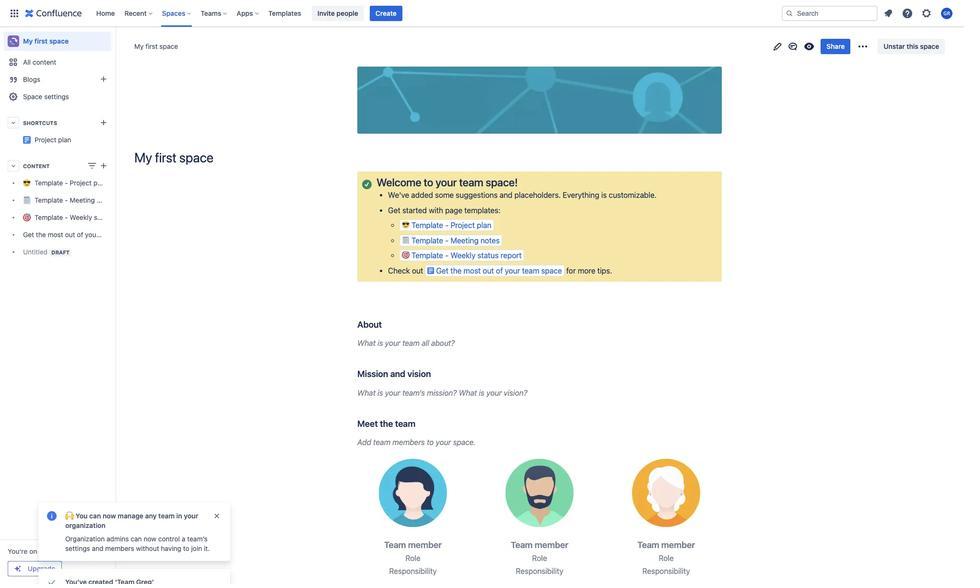 Task type: locate. For each thing, give the bounding box(es) containing it.
more
[[578, 267, 596, 275]]

tree
[[4, 175, 136, 261]]

0 horizontal spatial team member
[[384, 541, 442, 551]]

most for get the most out of your team space button
[[464, 267, 481, 275]]

get inside button
[[436, 267, 449, 275]]

0 vertical spatial get the most out of your team space
[[23, 231, 136, 239]]

create
[[376, 9, 397, 17]]

template for template - meeting notes button
[[412, 236, 443, 245]]

confluence image
[[25, 7, 82, 19], [25, 7, 82, 19]]

0 horizontal spatial my first space link
[[4, 32, 111, 51]]

can
[[89, 513, 101, 521], [131, 536, 142, 544]]

1 vertical spatial template - project plan
[[412, 221, 492, 230]]

0 horizontal spatial role responsibility
[[389, 555, 437, 576]]

0 horizontal spatial can
[[89, 513, 101, 521]]

template inside template - project plan link
[[35, 179, 63, 187]]

the up untitled draft
[[36, 231, 46, 239]]

get right the get the most out of your team space image
[[436, 267, 449, 275]]

1 horizontal spatial most
[[464, 267, 481, 275]]

0 horizontal spatial role
[[406, 555, 421, 563]]

0 vertical spatial notes
[[97, 196, 114, 205]]

template - meeting notes up template - weekly status report button
[[412, 236, 500, 245]]

and left vision
[[390, 369, 406, 380]]

1 vertical spatial weekly
[[451, 252, 476, 260]]

can right you
[[89, 513, 101, 521]]

can inside 🙌 you can now manage any team in your organization
[[89, 513, 101, 521]]

role responsibility
[[389, 555, 437, 576], [516, 555, 564, 576], [643, 555, 690, 576]]

0 horizontal spatial members
[[105, 545, 134, 553]]

members down admins
[[105, 545, 134, 553]]

can for admins
[[131, 536, 142, 544]]

out down template - weekly status report button
[[483, 267, 494, 275]]

2 role from the left
[[532, 555, 547, 563]]

can inside organization admins can now control a team's settings and members without having to join it.
[[131, 536, 142, 544]]

- up the template - meeting notes link
[[65, 179, 68, 187]]

notes for the template - meeting notes link
[[97, 196, 114, 205]]

1 horizontal spatial template - project plan
[[412, 221, 492, 230]]

0 horizontal spatial team
[[384, 541, 406, 551]]

0 horizontal spatial get
[[23, 231, 34, 239]]

to left space.
[[427, 439, 434, 447]]

get the most out of your team space for get the most out of your team space link
[[23, 231, 136, 239]]

2 horizontal spatial team member
[[638, 541, 695, 551]]

2 horizontal spatial get
[[436, 267, 449, 275]]

now inside 🙌 you can now manage any team in your organization
[[103, 513, 116, 521]]

0 horizontal spatial template - project plan
[[35, 179, 107, 187]]

what is your team's mission? what is your vision?
[[358, 389, 528, 398]]

team member
[[384, 541, 442, 551], [511, 541, 569, 551], [638, 541, 695, 551]]

my first space link up all content link
[[4, 32, 111, 51]]

we've added some suggestions and placeholders. everything is customizable.
[[388, 191, 657, 200]]

2 horizontal spatial team
[[638, 541, 660, 551]]

0 vertical spatial and
[[500, 191, 513, 200]]

1 horizontal spatial notes
[[481, 236, 500, 245]]

weekly inside 'tree'
[[70, 214, 92, 222]]

1 horizontal spatial of
[[496, 267, 503, 275]]

2 vertical spatial to
[[183, 545, 189, 553]]

template - meeting notes inside 'tree'
[[35, 196, 114, 205]]

0 vertical spatial get
[[388, 206, 401, 215]]

out left the get the most out of your team space image
[[412, 267, 423, 275]]

dismiss image
[[213, 513, 221, 521]]

your inside get the most out of your team space button
[[505, 267, 520, 275]]

to
[[424, 176, 433, 189], [427, 439, 434, 447], [183, 545, 189, 553]]

to inside organization admins can now control a team's settings and members without having to join it.
[[183, 545, 189, 553]]

1 vertical spatial status
[[478, 252, 499, 260]]

1 horizontal spatial role responsibility
[[516, 555, 564, 576]]

the right meet
[[380, 419, 393, 429]]

template - weekly status report inside button
[[412, 252, 522, 260]]

global element
[[6, 0, 780, 27]]

3 role responsibility from the left
[[643, 555, 690, 576]]

settings icon image
[[921, 7, 933, 19]]

0 vertical spatial most
[[48, 231, 63, 239]]

weekly up get the most out of your team space link
[[70, 214, 92, 222]]

your profile and preferences image
[[942, 7, 953, 19]]

1 horizontal spatial meeting
[[451, 236, 479, 245]]

template - project plan
[[35, 179, 107, 187], [412, 221, 492, 230]]

0 vertical spatial report
[[115, 214, 134, 222]]

having
[[161, 545, 181, 553]]

my first space link down the recent dropdown button
[[134, 42, 178, 51]]

meeting inside button
[[451, 236, 479, 245]]

all content link
[[4, 54, 111, 71]]

template - project plan button
[[400, 220, 494, 231]]

status inside template - weekly status report link
[[94, 214, 113, 222]]

most inside 'tree'
[[48, 231, 63, 239]]

0 horizontal spatial template - meeting notes
[[35, 196, 114, 205]]

project plan for project plan link over change view icon
[[111, 132, 148, 140]]

template inside template - project plan button
[[412, 221, 443, 230]]

settings
[[44, 93, 69, 101], [65, 545, 90, 553]]

on
[[29, 548, 37, 556]]

settings down blogs link
[[44, 93, 69, 101]]

0 vertical spatial can
[[89, 513, 101, 521]]

2 vertical spatial get
[[436, 267, 449, 275]]

1 horizontal spatial weekly
[[451, 252, 476, 260]]

template - meeting notes up template - weekly status report link
[[35, 196, 114, 205]]

teams
[[201, 9, 221, 17]]

project plan link up change view icon
[[4, 131, 148, 149]]

:sunglasses: image
[[402, 221, 410, 229]]

notes
[[97, 196, 114, 205], [481, 236, 500, 245]]

template - meeting notes
[[35, 196, 114, 205], [412, 236, 500, 245]]

of inside button
[[496, 267, 503, 275]]

a
[[182, 536, 185, 544]]

0 horizontal spatial project plan
[[35, 136, 71, 144]]

team up add team members to your space.
[[395, 419, 416, 429]]

2 vertical spatial and
[[92, 545, 103, 553]]

settings inside space element
[[44, 93, 69, 101]]

plan inside project plan link
[[135, 132, 148, 140]]

for
[[567, 267, 576, 275]]

0 horizontal spatial get the most out of your team space
[[23, 231, 136, 239]]

added
[[411, 191, 433, 200]]

recent button
[[122, 6, 156, 21]]

members down copy icon
[[393, 439, 425, 447]]

plan inside template - project plan link
[[93, 179, 107, 187]]

team left in
[[158, 513, 175, 521]]

1 vertical spatial settings
[[65, 545, 90, 553]]

- down template - meeting notes button
[[445, 252, 449, 260]]

0 vertical spatial template - weekly status report
[[35, 214, 134, 222]]

meeting up template - weekly status report link
[[70, 196, 95, 205]]

get
[[388, 206, 401, 215], [23, 231, 34, 239], [436, 267, 449, 275]]

get the most out of your team space inside 'tree'
[[23, 231, 136, 239]]

2 horizontal spatial responsibility
[[643, 568, 690, 576]]

my first space
[[23, 37, 69, 45], [134, 42, 178, 50], [134, 150, 214, 166]]

0 vertical spatial template - project plan
[[35, 179, 107, 187]]

1 horizontal spatial responsibility
[[516, 568, 564, 576]]

meet the team
[[358, 419, 416, 429]]

unstar
[[884, 42, 905, 50]]

meeting up template - weekly status report button
[[451, 236, 479, 245]]

content
[[23, 163, 50, 169]]

get the most out of your team space down template - weekly status report link
[[23, 231, 136, 239]]

to down a
[[183, 545, 189, 553]]

2 responsibility from the left
[[516, 568, 564, 576]]

2 horizontal spatial role responsibility
[[643, 555, 690, 576]]

stop watching image
[[804, 41, 815, 52]]

notes up get the most out of your team space button
[[481, 236, 500, 245]]

1 vertical spatial meeting
[[451, 236, 479, 245]]

0 vertical spatial settings
[[44, 93, 69, 101]]

0 horizontal spatial member
[[408, 541, 442, 551]]

0 horizontal spatial responsibility
[[389, 568, 437, 576]]

template - meeting notes for template - meeting notes button
[[412, 236, 500, 245]]

1 horizontal spatial team
[[511, 541, 533, 551]]

1 horizontal spatial now
[[144, 536, 156, 544]]

template up the get the most out of your team space image
[[412, 252, 443, 260]]

my right "collapse sidebar" icon
[[134, 42, 144, 50]]

team inside 🙌 you can now manage any team in your organization
[[158, 513, 175, 521]]

1 horizontal spatial get
[[388, 206, 401, 215]]

premium image
[[14, 566, 22, 573]]

status for template - weekly status report button
[[478, 252, 499, 260]]

template inside template - meeting notes button
[[412, 236, 443, 245]]

add shortcut image
[[98, 117, 109, 129]]

change view image
[[86, 160, 98, 172]]

notes down create a page 'icon'
[[97, 196, 114, 205]]

now inside organization admins can now control a team's settings and members without having to join it.
[[144, 536, 156, 544]]

notes inside button
[[481, 236, 500, 245]]

weekly inside button
[[451, 252, 476, 260]]

my
[[23, 37, 33, 45], [134, 42, 144, 50], [134, 150, 152, 166]]

tips.
[[598, 267, 612, 275]]

content
[[33, 58, 56, 66]]

copy image
[[517, 177, 529, 188], [381, 319, 393, 331], [430, 369, 442, 380], [441, 540, 453, 552], [568, 540, 579, 552], [694, 540, 706, 552]]

get the most out of your team space down template - weekly status report button
[[436, 267, 562, 275]]

0 vertical spatial template - meeting notes
[[35, 196, 114, 205]]

1 horizontal spatial report
[[501, 252, 522, 260]]

1 vertical spatial template - meeting notes
[[412, 236, 500, 245]]

now up without
[[144, 536, 156, 544]]

your
[[436, 176, 457, 189], [85, 231, 99, 239], [505, 267, 520, 275], [385, 339, 401, 348], [385, 389, 401, 398], [487, 389, 502, 398], [436, 439, 451, 447], [184, 513, 198, 521]]

to up added
[[424, 176, 433, 189]]

join
[[191, 545, 202, 553]]

1 horizontal spatial out
[[412, 267, 423, 275]]

status for template - weekly status report link
[[94, 214, 113, 222]]

- for template - project plan button
[[445, 221, 449, 230]]

is right everything
[[602, 191, 607, 200]]

my first space link
[[4, 32, 111, 51], [134, 42, 178, 51]]

🙌
[[65, 513, 74, 521]]

project plan
[[111, 132, 148, 140], [35, 136, 71, 144]]

1 vertical spatial report
[[501, 252, 522, 260]]

template - project plan up the template - meeting notes link
[[35, 179, 107, 187]]

most up 'draft'
[[48, 231, 63, 239]]

invite people
[[318, 9, 358, 17]]

weekly for template - weekly status report button
[[451, 252, 476, 260]]

is
[[602, 191, 607, 200], [378, 339, 383, 348], [378, 389, 383, 398], [479, 389, 485, 398]]

status up get the most out of your team space link
[[94, 214, 113, 222]]

the inside 'tree'
[[36, 231, 46, 239]]

get inside 'tree'
[[23, 231, 34, 239]]

1 vertical spatial to
[[427, 439, 434, 447]]

team down template - weekly status report link
[[101, 231, 116, 239]]

1 horizontal spatial get the most out of your team space
[[436, 267, 562, 275]]

1 horizontal spatial status
[[478, 252, 499, 260]]

-
[[65, 179, 68, 187], [65, 196, 68, 205], [65, 214, 68, 222], [445, 221, 449, 230], [445, 236, 449, 245], [445, 252, 449, 260]]

template - project plan inside button
[[412, 221, 492, 230]]

template - weekly status report down template - meeting notes button
[[412, 252, 522, 260]]

my up all
[[23, 37, 33, 45]]

plan
[[135, 132, 148, 140], [58, 136, 71, 144], [93, 179, 107, 187], [477, 221, 492, 230], [67, 548, 80, 556]]

blogs
[[23, 75, 40, 83]]

0 horizontal spatial most
[[48, 231, 63, 239]]

out for get the most out of your team space button
[[483, 267, 494, 275]]

out
[[65, 231, 75, 239], [412, 267, 423, 275], [483, 267, 494, 275]]

tree containing template - project plan
[[4, 175, 136, 261]]

what down about
[[358, 339, 376, 348]]

this
[[907, 42, 919, 50]]

settings inside organization admins can now control a team's settings and members without having to join it.
[[65, 545, 90, 553]]

space inside 'tree'
[[118, 231, 136, 239]]

notes for template - meeting notes button
[[481, 236, 500, 245]]

space inside button
[[921, 42, 940, 50]]

0 horizontal spatial now
[[103, 513, 116, 521]]

1 vertical spatial notes
[[481, 236, 500, 245]]

template down template - project plan button
[[412, 236, 443, 245]]

is left the vision?
[[479, 389, 485, 398]]

the down template - weekly status report button
[[451, 267, 462, 275]]

1 horizontal spatial members
[[393, 439, 425, 447]]

:notepad_spiral: image
[[402, 236, 410, 244], [402, 236, 410, 244]]

teams button
[[198, 6, 231, 21]]

report inside 'tree'
[[115, 214, 134, 222]]

now left manage
[[103, 513, 116, 521]]

0 vertical spatial weekly
[[70, 214, 92, 222]]

get the most out of your team space
[[23, 231, 136, 239], [436, 267, 562, 275]]

of inside 'tree'
[[77, 231, 83, 239]]

more actions image
[[858, 41, 869, 52]]

1 vertical spatial template - weekly status report
[[412, 252, 522, 260]]

get up untitled
[[23, 231, 34, 239]]

about?
[[431, 339, 455, 348]]

- up template - weekly status report link
[[65, 196, 68, 205]]

banner
[[0, 0, 965, 27]]

team right the add on the bottom
[[373, 439, 391, 447]]

notes inside space element
[[97, 196, 114, 205]]

0 horizontal spatial report
[[115, 214, 134, 222]]

0 vertical spatial status
[[94, 214, 113, 222]]

template - weekly status report
[[35, 214, 134, 222], [412, 252, 522, 260]]

template down content dropdown button
[[35, 179, 63, 187]]

untitled
[[23, 248, 48, 256]]

mission?
[[427, 389, 457, 398]]

meeting inside 'tree'
[[70, 196, 95, 205]]

1 horizontal spatial role
[[532, 555, 547, 563]]

members
[[393, 439, 425, 447], [105, 545, 134, 553]]

- for template - weekly status report button
[[445, 252, 449, 260]]

1 vertical spatial get the most out of your team space
[[436, 267, 562, 275]]

1 horizontal spatial team member
[[511, 541, 569, 551]]

1 horizontal spatial template - weekly status report
[[412, 252, 522, 260]]

and inside organization admins can now control a team's settings and members without having to join it.
[[92, 545, 103, 553]]

most down template - weekly status report button
[[464, 267, 481, 275]]

0 horizontal spatial status
[[94, 214, 113, 222]]

info image
[[46, 511, 58, 523]]

1 role responsibility from the left
[[389, 555, 437, 576]]

template down the template - meeting notes link
[[35, 214, 63, 222]]

0 horizontal spatial notes
[[97, 196, 114, 205]]

most inside button
[[464, 267, 481, 275]]

template
[[35, 179, 63, 187], [35, 196, 63, 205], [35, 214, 63, 222], [412, 221, 443, 230], [412, 236, 443, 245], [412, 252, 443, 260]]

project inside 'tree'
[[70, 179, 92, 187]]

meeting for the template - meeting notes link
[[70, 196, 95, 205]]

template - meeting notes inside button
[[412, 236, 500, 245]]

status inside template - weekly status report button
[[478, 252, 499, 260]]

template - project plan up template - meeting notes button
[[412, 221, 492, 230]]

weekly down template - meeting notes button
[[451, 252, 476, 260]]

0 horizontal spatial and
[[92, 545, 103, 553]]

out inside button
[[483, 267, 494, 275]]

template down with
[[412, 221, 443, 230]]

settings down organization at the bottom left of the page
[[65, 545, 90, 553]]

what
[[358, 339, 376, 348], [358, 389, 376, 398], [459, 389, 477, 398]]

- inside button
[[445, 252, 449, 260]]

0 horizontal spatial of
[[77, 231, 83, 239]]

0 vertical spatial meeting
[[70, 196, 95, 205]]

tree inside space element
[[4, 175, 136, 261]]

control
[[158, 536, 180, 544]]

my right create a page 'icon'
[[134, 150, 152, 166]]

1 vertical spatial members
[[105, 545, 134, 553]]

template inside template - weekly status report button
[[412, 252, 443, 260]]

3 team member from the left
[[638, 541, 695, 551]]

first inside space element
[[34, 37, 48, 45]]

- down template - project plan button
[[445, 236, 449, 245]]

- for template - meeting notes button
[[445, 236, 449, 245]]

with
[[429, 206, 443, 215]]

1 vertical spatial most
[[464, 267, 481, 275]]

1 vertical spatial of
[[496, 267, 503, 275]]

plan inside template - project plan button
[[477, 221, 492, 230]]

now for control
[[144, 536, 156, 544]]

template - weekly status report up get the most out of your team space link
[[35, 214, 134, 222]]

search image
[[786, 9, 794, 17]]

0 horizontal spatial meeting
[[70, 196, 95, 205]]

get for get the most out of your team space button
[[436, 267, 449, 275]]

invite people button
[[312, 6, 364, 21]]

of down template - weekly status report link
[[77, 231, 83, 239]]

report inside button
[[501, 252, 522, 260]]

1 vertical spatial can
[[131, 536, 142, 544]]

space.
[[453, 439, 476, 447]]

template for template - project plan link
[[35, 179, 63, 187]]

template - project plan inside 'tree'
[[35, 179, 107, 187]]

:dart: image
[[402, 252, 410, 259]]

1 horizontal spatial member
[[535, 541, 569, 551]]

template - project plan image
[[23, 136, 31, 144]]

3 team from the left
[[638, 541, 660, 551]]

project inside button
[[451, 221, 475, 230]]

get the most out of your team space inside button
[[436, 267, 562, 275]]

1 vertical spatial get
[[23, 231, 34, 239]]

page
[[445, 206, 463, 215]]

0 vertical spatial of
[[77, 231, 83, 239]]

0 horizontal spatial weekly
[[70, 214, 92, 222]]

- up get the most out of your team space link
[[65, 214, 68, 222]]

my inside space element
[[23, 37, 33, 45]]

1 horizontal spatial project plan
[[111, 132, 148, 140]]

placeholders.
[[515, 191, 561, 200]]

most
[[48, 231, 63, 239], [464, 267, 481, 275]]

and
[[500, 191, 513, 200], [390, 369, 406, 380], [92, 545, 103, 553]]

blogs link
[[4, 71, 111, 88]]

role
[[406, 555, 421, 563], [532, 555, 547, 563], [659, 555, 674, 563]]

without
[[136, 545, 159, 553]]

what for what is your team's mission? what is your vision?
[[358, 389, 376, 398]]

template - weekly status report inside 'tree'
[[35, 214, 134, 222]]

team left for
[[522, 267, 540, 275]]

3 role from the left
[[659, 555, 674, 563]]

and down space! on the right top
[[500, 191, 513, 200]]

space
[[23, 93, 42, 101]]

customizable.
[[609, 191, 657, 200]]

2 horizontal spatial role
[[659, 555, 674, 563]]

template inside the template - meeting notes link
[[35, 196, 63, 205]]

what down "mission"
[[358, 389, 376, 398]]

out down template - weekly status report link
[[65, 231, 75, 239]]

1 horizontal spatial template - meeting notes
[[412, 236, 500, 245]]

apps
[[237, 9, 253, 17]]

create a blog image
[[98, 73, 109, 85]]

everything
[[563, 191, 600, 200]]

2 horizontal spatial out
[[483, 267, 494, 275]]

status up get the most out of your team space button
[[478, 252, 499, 260]]

1 horizontal spatial can
[[131, 536, 142, 544]]

0 vertical spatial members
[[393, 439, 425, 447]]

0 vertical spatial now
[[103, 513, 116, 521]]

of down template - weekly status report button
[[496, 267, 503, 275]]

2 horizontal spatial member
[[662, 541, 695, 551]]

- down get started with page templates:
[[445, 221, 449, 230]]

0 horizontal spatial out
[[65, 231, 75, 239]]

0 vertical spatial to
[[424, 176, 433, 189]]

0 horizontal spatial template - weekly status report
[[35, 214, 134, 222]]

recent
[[125, 9, 147, 17]]

1 vertical spatial now
[[144, 536, 156, 544]]

and down organization at the bottom left of the page
[[92, 545, 103, 553]]

1 responsibility from the left
[[389, 568, 437, 576]]

can for you
[[89, 513, 101, 521]]

unstar this space button
[[878, 39, 945, 54]]

template down template - project plan link
[[35, 196, 63, 205]]

1 vertical spatial and
[[390, 369, 406, 380]]

can up without
[[131, 536, 142, 544]]

get down we've
[[388, 206, 401, 215]]

template - project plan for template - project plan button
[[412, 221, 492, 230]]

out inside 'tree'
[[65, 231, 75, 239]]

template inside template - weekly status report link
[[35, 214, 63, 222]]



Task type: describe. For each thing, give the bounding box(es) containing it.
template - weekly status report button
[[400, 250, 524, 262]]

space settings
[[23, 93, 69, 101]]

all
[[23, 58, 31, 66]]

weekly for template - weekly status report link
[[70, 214, 92, 222]]

you're on the free plan
[[8, 548, 80, 556]]

2 horizontal spatial and
[[500, 191, 513, 200]]

what is your team all about?
[[358, 339, 455, 348]]

home link
[[93, 6, 118, 21]]

get the most out of your team space link
[[4, 226, 136, 244]]

of for get the most out of your team space button
[[496, 267, 503, 275]]

get started with page templates:
[[388, 206, 501, 215]]

template - weekly status report for template - weekly status report link
[[35, 214, 134, 222]]

check out
[[388, 267, 425, 275]]

about
[[358, 320, 382, 330]]

get the most out of your team space image
[[428, 267, 434, 275]]

get the most out of your team space for get the most out of your team space button
[[436, 267, 562, 275]]

template - weekly status report for template - weekly status report button
[[412, 252, 522, 260]]

now for manage
[[103, 513, 116, 521]]

mission
[[358, 369, 388, 380]]

what right mission? in the left of the page
[[459, 389, 477, 398]]

team up suggestions
[[459, 176, 484, 189]]

1 role from the left
[[406, 555, 421, 563]]

🙌 you can now manage any team in your organization
[[65, 513, 198, 530]]

invite
[[318, 9, 335, 17]]

template - project plan link
[[4, 175, 111, 192]]

template for template - weekly status report button
[[412, 252, 443, 260]]

meet
[[358, 419, 378, 429]]

members inside organization admins can now control a team's settings and members without having to join it.
[[105, 545, 134, 553]]

banner containing home
[[0, 0, 965, 27]]

templates link
[[266, 6, 304, 21]]

some
[[435, 191, 454, 200]]

welcome
[[377, 176, 422, 189]]

create a page image
[[98, 160, 109, 172]]

organization admins can now control a team's settings and members without having to join it.
[[65, 536, 210, 553]]

the right on
[[39, 548, 49, 556]]

:check_mark: image
[[362, 180, 372, 189]]

project plan for project plan link underneath shortcuts dropdown button
[[35, 136, 71, 144]]

template for the template - meeting notes link
[[35, 196, 63, 205]]

vision?
[[504, 389, 528, 398]]

report for template - weekly status report link
[[115, 214, 134, 222]]

the inside button
[[451, 267, 462, 275]]

success image
[[46, 577, 58, 585]]

1 member from the left
[[408, 541, 442, 551]]

check
[[388, 267, 410, 275]]

all content
[[23, 58, 56, 66]]

spaces button
[[159, 6, 195, 21]]

vision
[[408, 369, 431, 380]]

3 responsibility from the left
[[643, 568, 690, 576]]

shortcuts button
[[4, 114, 111, 131]]

:dart: image
[[402, 252, 410, 259]]

suggestions
[[456, 191, 498, 200]]

all
[[422, 339, 429, 348]]

template for template - project plan button
[[412, 221, 443, 230]]

appswitcher icon image
[[9, 7, 20, 19]]

team's
[[187, 536, 208, 544]]

team inside button
[[522, 267, 540, 275]]

:sunglasses: image
[[402, 221, 410, 229]]

:check_mark: image
[[362, 180, 372, 189]]

template - weekly status report link
[[4, 209, 134, 226]]

share button
[[821, 39, 851, 54]]

report for template - weekly status report button
[[501, 252, 522, 260]]

get the most out of your team space button
[[425, 265, 565, 277]]

welcome to your team space!
[[377, 176, 518, 189]]

add team members to your space.
[[358, 439, 476, 447]]

create link
[[370, 6, 403, 21]]

meeting for template - meeting notes button
[[451, 236, 479, 245]]

- for template - weekly status report link
[[65, 214, 68, 222]]

Search field
[[782, 6, 878, 21]]

3 member from the left
[[662, 541, 695, 551]]

is down about
[[378, 339, 383, 348]]

- for the template - meeting notes link
[[65, 196, 68, 205]]

we've
[[388, 191, 409, 200]]

get for get the most out of your team space link
[[23, 231, 34, 239]]

upgrade button
[[8, 562, 61, 577]]

space!
[[486, 176, 518, 189]]

it.
[[204, 545, 210, 553]]

admins
[[107, 536, 129, 544]]

2 team member from the left
[[511, 541, 569, 551]]

templates:
[[465, 206, 501, 215]]

template - meeting notes button
[[400, 235, 502, 247]]

template for template - weekly status report link
[[35, 214, 63, 222]]

of for get the most out of your team space link
[[77, 231, 83, 239]]

templates
[[269, 9, 301, 17]]

- for template - project plan link
[[65, 179, 68, 187]]

organization
[[65, 536, 105, 544]]

project plan link down shortcuts dropdown button
[[35, 136, 71, 144]]

help icon image
[[902, 7, 914, 19]]

unstar this space
[[884, 42, 940, 50]]

what for what is your team all about?
[[358, 339, 376, 348]]

my first space inside space element
[[23, 37, 69, 45]]

is down "mission"
[[378, 389, 383, 398]]

draft
[[51, 250, 70, 256]]

started
[[403, 206, 427, 215]]

edit this page image
[[772, 41, 784, 52]]

spaces
[[162, 9, 185, 17]]

apps button
[[234, 6, 263, 21]]

collapse sidebar image
[[105, 32, 126, 51]]

your inside 🙌 you can now manage any team in your organization
[[184, 513, 198, 521]]

space inside button
[[542, 267, 562, 275]]

1 horizontal spatial my first space link
[[134, 42, 178, 51]]

home
[[96, 9, 115, 17]]

mission and vision
[[358, 369, 431, 380]]

2 role responsibility from the left
[[516, 555, 564, 576]]

you're
[[8, 548, 28, 556]]

1 horizontal spatial and
[[390, 369, 406, 380]]

1 team member from the left
[[384, 541, 442, 551]]

you
[[76, 513, 88, 521]]

copy image
[[415, 418, 426, 430]]

your inside get the most out of your team space link
[[85, 231, 99, 239]]

2 team from the left
[[511, 541, 533, 551]]

add
[[358, 439, 371, 447]]

for more tips.
[[565, 267, 612, 275]]

template - project plan for template - project plan link
[[35, 179, 107, 187]]

content button
[[4, 157, 111, 175]]

shortcuts
[[23, 120, 57, 126]]

manage
[[118, 513, 143, 521]]

untitled draft
[[23, 248, 70, 256]]

organization
[[65, 522, 106, 530]]

team inside 'tree'
[[101, 231, 116, 239]]

template - meeting notes for the template - meeting notes link
[[35, 196, 114, 205]]

most for get the most out of your team space link
[[48, 231, 63, 239]]

upgrade
[[28, 565, 55, 573]]

1 team from the left
[[384, 541, 406, 551]]

template - meeting notes link
[[4, 192, 114, 209]]

space element
[[0, 27, 148, 585]]

team left all at the left bottom of page
[[403, 339, 420, 348]]

out for get the most out of your team space link
[[65, 231, 75, 239]]

notification icon image
[[883, 7, 894, 19]]

share
[[827, 42, 845, 50]]

space settings link
[[4, 88, 111, 106]]

people
[[337, 9, 358, 17]]

any
[[145, 513, 157, 521]]

team's
[[403, 389, 425, 398]]

2 member from the left
[[535, 541, 569, 551]]



Task type: vqa. For each thing, say whether or not it's contained in the screenshot.
the bottom "Recent"
no



